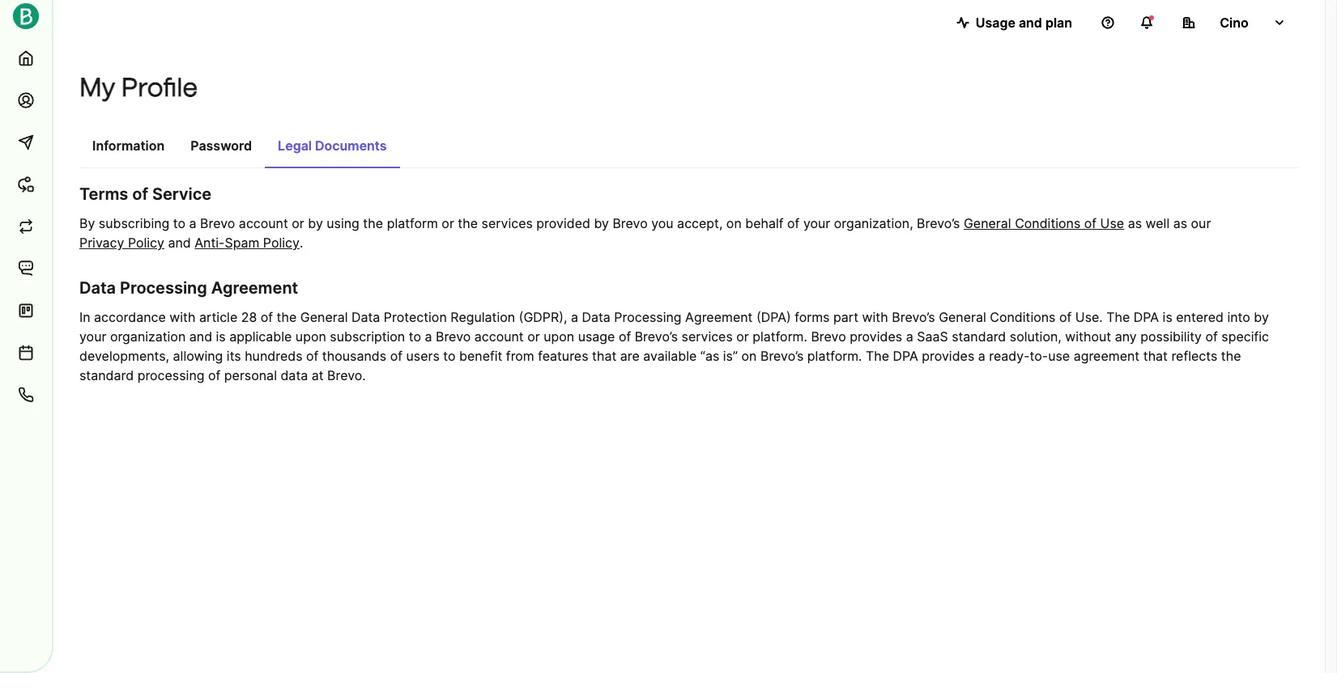 Task type: locate. For each thing, give the bounding box(es) containing it.
possibility
[[1141, 329, 1202, 345]]

1 vertical spatial platform.
[[807, 348, 862, 364]]

dpa down saas
[[893, 348, 918, 364]]

that down possibility
[[1143, 348, 1168, 364]]

1 horizontal spatial agreement
[[685, 309, 753, 326]]

1 horizontal spatial by
[[594, 215, 609, 232]]

of up subscribing on the left top
[[132, 185, 148, 204]]

usage
[[578, 329, 615, 345]]

2 vertical spatial to
[[443, 348, 456, 364]]

features
[[538, 348, 588, 364]]

0 vertical spatial provides
[[850, 329, 902, 345]]

0 vertical spatial services
[[482, 215, 533, 232]]

0 vertical spatial conditions
[[1015, 215, 1081, 232]]

0 horizontal spatial policy
[[128, 235, 164, 251]]

1 horizontal spatial to
[[409, 329, 421, 345]]

1 vertical spatial on
[[742, 348, 757, 364]]

0 horizontal spatial services
[[482, 215, 533, 232]]

any
[[1115, 329, 1137, 345]]

my
[[79, 72, 115, 103]]

data processing agreement
[[79, 279, 298, 298]]

and up allowing
[[189, 329, 212, 345]]

part
[[833, 309, 859, 326]]

ready-
[[989, 348, 1030, 364]]

use
[[1100, 215, 1124, 232]]

by right the into
[[1254, 309, 1269, 326]]

to-
[[1030, 348, 1048, 364]]

to
[[173, 215, 186, 232], [409, 329, 421, 345], [443, 348, 456, 364]]

spam
[[225, 235, 259, 251]]

the right platform
[[458, 215, 478, 232]]

account
[[239, 215, 288, 232], [474, 329, 524, 345]]

1 vertical spatial standard
[[79, 368, 134, 384]]

1 horizontal spatial your
[[803, 215, 830, 232]]

that down usage at the left
[[592, 348, 617, 364]]

1 horizontal spatial upon
[[544, 329, 574, 345]]

0 horizontal spatial your
[[79, 329, 106, 345]]

1 vertical spatial agreement
[[685, 309, 753, 326]]

brevo.
[[327, 368, 366, 384]]

password link
[[178, 130, 265, 167]]

services up "as
[[682, 329, 733, 345]]

0 horizontal spatial standard
[[79, 368, 134, 384]]

on right the 'is"' on the right of page
[[742, 348, 757, 364]]

provides down saas
[[922, 348, 975, 364]]

accept,
[[677, 215, 723, 232]]

with right the part
[[862, 309, 888, 326]]

account inside by subscribing to a brevo account or by using the platform or the services provided by brevo you accept, on behalf of your organization, brevo's general conditions of use as well as our privacy policy and anti-spam policy .
[[239, 215, 288, 232]]

the
[[363, 215, 383, 232], [458, 215, 478, 232], [277, 309, 297, 326], [1221, 348, 1241, 364]]

1 vertical spatial your
[[79, 329, 106, 345]]

0 vertical spatial on
[[726, 215, 742, 232]]

brevo up anti-
[[200, 215, 235, 232]]

with down data processing agreement
[[169, 309, 196, 326]]

1 horizontal spatial data
[[352, 309, 380, 326]]

0 vertical spatial is
[[1163, 309, 1173, 326]]

2 horizontal spatial data
[[582, 309, 611, 326]]

data up subscription
[[352, 309, 380, 326]]

to inside by subscribing to a brevo account or by using the platform or the services provided by brevo you accept, on behalf of your organization, brevo's general conditions of use as well as our privacy policy and anti-spam policy .
[[173, 215, 186, 232]]

data up usage at the left
[[582, 309, 611, 326]]

organization,
[[834, 215, 913, 232]]

0 vertical spatial the
[[1107, 309, 1130, 326]]

that
[[592, 348, 617, 364], [1143, 348, 1168, 364]]

protection
[[384, 309, 447, 326]]

standard up ready-
[[952, 329, 1006, 345]]

services left provided
[[482, 215, 533, 232]]

1 vertical spatial provides
[[922, 348, 975, 364]]

services
[[482, 215, 533, 232], [682, 329, 733, 345]]

terms
[[79, 185, 128, 204]]

profile
[[121, 72, 198, 103]]

data
[[79, 279, 116, 298], [352, 309, 380, 326], [582, 309, 611, 326]]

provides down the part
[[850, 329, 902, 345]]

use.
[[1075, 309, 1103, 326]]

policy
[[128, 235, 164, 251], [263, 235, 300, 251]]

of right behalf
[[787, 215, 800, 232]]

processing up 'accordance'
[[120, 279, 207, 298]]

are
[[620, 348, 640, 364]]

a left ready-
[[978, 348, 986, 364]]

platform. down the part
[[807, 348, 862, 364]]

agreement up 28
[[211, 279, 298, 298]]

tab list
[[79, 130, 1299, 168]]

in
[[79, 309, 90, 326]]

on inside in accordance with article 28 of the general data protection regulation (gdpr), a data processing agreement (dpa) forms part with brevo's general conditions of use. the dpa is entered into by your organization and is applicable upon subscription to a brevo account or upon usage of brevo's services or platform. brevo provides a saas standard solution, without any possibility of specific developments, allowing its hundreds of thousands of users to benefit from features that are available "as is" on brevo's platform. the dpa provides a ready-to-use agreement that reflects the standard processing of personal data at brevo.
[[742, 348, 757, 364]]

processing inside in accordance with article 28 of the general data protection regulation (gdpr), a data processing agreement (dpa) forms part with brevo's general conditions of use. the dpa is entered into by your organization and is applicable upon subscription to a brevo account or upon usage of brevo's services or platform. brevo provides a saas standard solution, without any possibility of specific developments, allowing its hundreds of thousands of users to benefit from features that are available "as is" on brevo's platform. the dpa provides a ready-to-use agreement that reflects the standard processing of personal data at brevo.
[[614, 309, 682, 326]]

processing
[[120, 279, 207, 298], [614, 309, 682, 326]]

a up users
[[425, 329, 432, 345]]

as right use at the top of the page
[[1128, 215, 1142, 232]]

a left saas
[[906, 329, 913, 345]]

of right 28
[[261, 309, 273, 326]]

to down service
[[173, 215, 186, 232]]

terms of service
[[79, 185, 212, 204]]

the down specific
[[1221, 348, 1241, 364]]

1 horizontal spatial policy
[[263, 235, 300, 251]]

tab list containing information
[[79, 130, 1299, 168]]

of left the use. on the right of page
[[1059, 309, 1072, 326]]

provides
[[850, 329, 902, 345], [922, 348, 975, 364]]

1 horizontal spatial is
[[1163, 309, 1173, 326]]

policy right spam
[[263, 235, 300, 251]]

upon
[[296, 329, 326, 345], [544, 329, 574, 345]]

2 upon from the left
[[544, 329, 574, 345]]

subscription
[[330, 329, 405, 345]]

and left plan
[[1019, 15, 1042, 31]]

your right behalf
[[803, 215, 830, 232]]

as left the our
[[1173, 215, 1187, 232]]

0 vertical spatial to
[[173, 215, 186, 232]]

processing up are
[[614, 309, 682, 326]]

0 horizontal spatial is
[[216, 329, 226, 345]]

conditions left use at the top of the page
[[1015, 215, 1081, 232]]

account up the "anti-spam policy" link
[[239, 215, 288, 232]]

0 vertical spatial account
[[239, 215, 288, 232]]

0 horizontal spatial upon
[[296, 329, 326, 345]]

0 vertical spatial your
[[803, 215, 830, 232]]

1 vertical spatial the
[[866, 348, 889, 364]]

dpa up any
[[1134, 309, 1159, 326]]

1 vertical spatial processing
[[614, 309, 682, 326]]

upon up at
[[296, 329, 326, 345]]

0 vertical spatial standard
[[952, 329, 1006, 345]]

0 horizontal spatial as
[[1128, 215, 1142, 232]]

2 vertical spatial and
[[189, 329, 212, 345]]

your
[[803, 215, 830, 232], [79, 329, 106, 345]]

information link
[[79, 130, 178, 167]]

by inside in accordance with article 28 of the general data protection regulation (gdpr), a data processing agreement (dpa) forms part with brevo's general conditions of use. the dpa is entered into by your organization and is applicable upon subscription to a brevo account or upon usage of brevo's services or platform. brevo provides a saas standard solution, without any possibility of specific developments, allowing its hundreds of thousands of users to benefit from features that are available "as is" on brevo's platform. the dpa provides a ready-to-use agreement that reflects the standard processing of personal data at brevo.
[[1254, 309, 1269, 326]]

or
[[292, 215, 304, 232], [442, 215, 454, 232], [527, 329, 540, 345], [736, 329, 749, 345]]

1 vertical spatial and
[[168, 235, 191, 251]]

our
[[1191, 215, 1211, 232]]

use
[[1048, 348, 1070, 364]]

conditions inside in accordance with article 28 of the general data protection regulation (gdpr), a data processing agreement (dpa) forms part with brevo's general conditions of use. the dpa is entered into by your organization and is applicable upon subscription to a brevo account or upon usage of brevo's services or platform. brevo provides a saas standard solution, without any possibility of specific developments, allowing its hundreds of thousands of users to benefit from features that are available "as is" on brevo's platform. the dpa provides a ready-to-use agreement that reflects the standard processing of personal data at brevo.
[[990, 309, 1056, 326]]

by right provided
[[594, 215, 609, 232]]

brevo's up available
[[635, 329, 678, 345]]

conditions
[[1015, 215, 1081, 232], [990, 309, 1056, 326]]

by
[[79, 215, 95, 232]]

brevo's right organization,
[[917, 215, 960, 232]]

general inside by subscribing to a brevo account or by using the platform or the services provided by brevo you accept, on behalf of your organization, brevo's general conditions of use as well as our privacy policy and anti-spam policy .
[[964, 215, 1011, 232]]

tab panel containing terms of service
[[79, 185, 1299, 386]]

platform.
[[753, 329, 807, 345], [807, 348, 862, 364]]

brevo up benefit
[[436, 329, 471, 345]]

1 horizontal spatial as
[[1173, 215, 1187, 232]]

1 vertical spatial conditions
[[990, 309, 1056, 326]]

legal
[[278, 138, 312, 154]]

as
[[1128, 215, 1142, 232], [1173, 215, 1187, 232]]

2 that from the left
[[1143, 348, 1168, 364]]

data up in
[[79, 279, 116, 298]]

and left anti-
[[168, 235, 191, 251]]

2 as from the left
[[1173, 215, 1187, 232]]

1 horizontal spatial services
[[682, 329, 733, 345]]

policy down subscribing on the left top
[[128, 235, 164, 251]]

of left use at the top of the page
[[1084, 215, 1097, 232]]

tab panel
[[79, 185, 1299, 386]]

its
[[227, 348, 241, 364]]

documents
[[315, 138, 387, 154]]

1 horizontal spatial standard
[[952, 329, 1006, 345]]

entered
[[1176, 309, 1224, 326]]

well
[[1146, 215, 1170, 232]]

on left behalf
[[726, 215, 742, 232]]

platform. down (dpa)
[[753, 329, 807, 345]]

brevo's
[[917, 215, 960, 232], [892, 309, 935, 326], [635, 329, 678, 345], [761, 348, 804, 364]]

0 horizontal spatial dpa
[[893, 348, 918, 364]]

1 horizontal spatial that
[[1143, 348, 1168, 364]]

1 upon from the left
[[296, 329, 326, 345]]

1 with from the left
[[169, 309, 196, 326]]

information
[[92, 138, 165, 154]]

a up anti-
[[189, 215, 196, 232]]

article
[[199, 309, 237, 326]]

agreement
[[211, 279, 298, 298], [685, 309, 753, 326]]

1 vertical spatial account
[[474, 329, 524, 345]]

hundreds
[[245, 348, 303, 364]]

legal documents
[[278, 138, 387, 154]]

0 vertical spatial agreement
[[211, 279, 298, 298]]

accordance
[[94, 309, 166, 326]]

0 horizontal spatial that
[[592, 348, 617, 364]]

a
[[189, 215, 196, 232], [571, 309, 578, 326], [425, 329, 432, 345], [906, 329, 913, 345], [978, 348, 986, 364]]

1 vertical spatial is
[[216, 329, 226, 345]]

.
[[300, 235, 303, 251]]

1 horizontal spatial account
[[474, 329, 524, 345]]

standard down developments,
[[79, 368, 134, 384]]

services inside by subscribing to a brevo account or by using the platform or the services provided by brevo you accept, on behalf of your organization, brevo's general conditions of use as well as our privacy policy and anti-spam policy .
[[482, 215, 533, 232]]

and inside by subscribing to a brevo account or by using the platform or the services provided by brevo you accept, on behalf of your organization, brevo's general conditions of use as well as our privacy policy and anti-spam policy .
[[168, 235, 191, 251]]

saas
[[917, 329, 948, 345]]

of
[[132, 185, 148, 204], [787, 215, 800, 232], [1084, 215, 1097, 232], [261, 309, 273, 326], [1059, 309, 1072, 326], [619, 329, 631, 345], [1206, 329, 1218, 345], [306, 348, 319, 364], [390, 348, 403, 364], [208, 368, 221, 384]]

upon up features
[[544, 329, 574, 345]]

standard
[[952, 329, 1006, 345], [79, 368, 134, 384]]

by left using
[[308, 215, 323, 232]]

in accordance with article 28 of the general data protection regulation (gdpr), a data processing agreement (dpa) forms part with brevo's general conditions of use. the dpa is entered into by your organization and is applicable upon subscription to a brevo account or upon usage of brevo's services or platform. brevo provides a saas standard solution, without any possibility of specific developments, allowing its hundreds of thousands of users to benefit from features that are available "as is" on brevo's platform. the dpa provides a ready-to-use agreement that reflects the standard processing of personal data at brevo.
[[79, 309, 1269, 384]]

dpa
[[1134, 309, 1159, 326], [893, 348, 918, 364]]

2 horizontal spatial by
[[1254, 309, 1269, 326]]

1 as from the left
[[1128, 215, 1142, 232]]

from
[[506, 348, 534, 364]]

is up possibility
[[1163, 309, 1173, 326]]

1 horizontal spatial with
[[862, 309, 888, 326]]

developments,
[[79, 348, 169, 364]]

0 vertical spatial processing
[[120, 279, 207, 298]]

0 horizontal spatial to
[[173, 215, 186, 232]]

to right users
[[443, 348, 456, 364]]

agreement up "as
[[685, 309, 753, 326]]

0 horizontal spatial processing
[[120, 279, 207, 298]]

specific
[[1222, 329, 1269, 345]]

brevo down forms
[[811, 329, 846, 345]]

0 horizontal spatial with
[[169, 309, 196, 326]]

the
[[1107, 309, 1130, 326], [866, 348, 889, 364]]

brevo's down (dpa)
[[761, 348, 804, 364]]

by subscribing to a brevo account or by using the platform or the services provided by brevo you accept, on behalf of your organization, brevo's general conditions of use as well as our privacy policy and anti-spam policy .
[[79, 215, 1211, 251]]

1 horizontal spatial processing
[[614, 309, 682, 326]]

1 horizontal spatial dpa
[[1134, 309, 1159, 326]]

1 vertical spatial services
[[682, 329, 733, 345]]

28
[[241, 309, 257, 326]]

conditions up solution,
[[990, 309, 1056, 326]]

your down in
[[79, 329, 106, 345]]

to down protection on the left of the page
[[409, 329, 421, 345]]

and
[[1019, 15, 1042, 31], [168, 235, 191, 251], [189, 329, 212, 345]]

is down article
[[216, 329, 226, 345]]

account down regulation
[[474, 329, 524, 345]]

cino button
[[1170, 6, 1299, 39]]

0 vertical spatial platform.
[[753, 329, 807, 345]]

0 vertical spatial and
[[1019, 15, 1042, 31]]

on
[[726, 215, 742, 232], [742, 348, 757, 364]]

cino
[[1220, 15, 1249, 31]]

0 horizontal spatial account
[[239, 215, 288, 232]]

1 that from the left
[[592, 348, 617, 364]]



Task type: describe. For each thing, give the bounding box(es) containing it.
1 vertical spatial dpa
[[893, 348, 918, 364]]

subscribing
[[99, 215, 170, 232]]

is"
[[723, 348, 738, 364]]

2 policy from the left
[[263, 235, 300, 251]]

brevo's up saas
[[892, 309, 935, 326]]

usage and plan
[[976, 15, 1072, 31]]

or up .
[[292, 215, 304, 232]]

agreement
[[1074, 348, 1140, 364]]

a inside by subscribing to a brevo account or by using the platform or the services provided by brevo you accept, on behalf of your organization, brevo's general conditions of use as well as our privacy policy and anti-spam policy .
[[189, 215, 196, 232]]

a up usage at the left
[[571, 309, 578, 326]]

of left users
[[390, 348, 403, 364]]

anti-
[[195, 235, 225, 251]]

and inside in accordance with article 28 of the general data protection regulation (gdpr), a data processing agreement (dpa) forms part with brevo's general conditions of use. the dpa is entered into by your organization and is applicable upon subscription to a brevo account or upon usage of brevo's services or platform. brevo provides a saas standard solution, without any possibility of specific developments, allowing its hundreds of thousands of users to benefit from features that are available "as is" on brevo's platform. the dpa provides a ready-to-use agreement that reflects the standard processing of personal data at brevo.
[[189, 329, 212, 345]]

organization
[[110, 329, 186, 345]]

of down allowing
[[208, 368, 221, 384]]

agreement inside in accordance with article 28 of the general data protection regulation (gdpr), a data processing agreement (dpa) forms part with brevo's general conditions of use. the dpa is entered into by your organization and is applicable upon subscription to a brevo account or upon usage of brevo's services or platform. brevo provides a saas standard solution, without any possibility of specific developments, allowing its hundreds of thousands of users to benefit from features that are available "as is" on brevo's platform. the dpa provides a ready-to-use agreement that reflects the standard processing of personal data at brevo.
[[685, 309, 753, 326]]

general conditions of use link
[[964, 214, 1124, 233]]

1 policy from the left
[[128, 235, 164, 251]]

benefit
[[459, 348, 502, 364]]

2 with from the left
[[862, 309, 888, 326]]

data
[[281, 368, 308, 384]]

anti-spam policy link
[[195, 233, 300, 253]]

0 horizontal spatial agreement
[[211, 279, 298, 298]]

service
[[152, 185, 212, 204]]

users
[[406, 348, 440, 364]]

the up applicable
[[277, 309, 297, 326]]

thousands
[[322, 348, 386, 364]]

conditions inside by subscribing to a brevo account or by using the platform or the services provided by brevo you accept, on behalf of your organization, brevo's general conditions of use as well as our privacy policy and anti-spam policy .
[[1015, 215, 1081, 232]]

account inside in accordance with article 28 of the general data protection regulation (gdpr), a data processing agreement (dpa) forms part with brevo's general conditions of use. the dpa is entered into by your organization and is applicable upon subscription to a brevo account or upon usage of brevo's services or platform. brevo provides a saas standard solution, without any possibility of specific developments, allowing its hundreds of thousands of users to benefit from features that are available "as is" on brevo's platform. the dpa provides a ready-to-use agreement that reflects the standard processing of personal data at brevo.
[[474, 329, 524, 345]]

my profile
[[79, 72, 198, 103]]

1 horizontal spatial the
[[1107, 309, 1130, 326]]

services inside in accordance with article 28 of the general data protection regulation (gdpr), a data processing agreement (dpa) forms part with brevo's general conditions of use. the dpa is entered into by your organization and is applicable upon subscription to a brevo account or upon usage of brevo's services or platform. brevo provides a saas standard solution, without any possibility of specific developments, allowing its hundreds of thousands of users to benefit from features that are available "as is" on brevo's platform. the dpa provides a ready-to-use agreement that reflects the standard processing of personal data at brevo.
[[682, 329, 733, 345]]

the right using
[[363, 215, 383, 232]]

of down entered
[[1206, 329, 1218, 345]]

regulation
[[451, 309, 515, 326]]

0 horizontal spatial provides
[[850, 329, 902, 345]]

brevo's inside by subscribing to a brevo account or by using the platform or the services provided by brevo you accept, on behalf of your organization, brevo's general conditions of use as well as our privacy policy and anti-spam policy .
[[917, 215, 960, 232]]

usage and plan button
[[943, 6, 1085, 39]]

(dpa)
[[756, 309, 791, 326]]

of up at
[[306, 348, 319, 364]]

brevo left you
[[613, 215, 648, 232]]

forms
[[795, 309, 830, 326]]

available
[[643, 348, 697, 364]]

personal
[[224, 368, 277, 384]]

using
[[327, 215, 360, 232]]

behalf
[[745, 215, 784, 232]]

allowing
[[173, 348, 223, 364]]

applicable
[[229, 329, 292, 345]]

usage
[[976, 15, 1016, 31]]

plan
[[1046, 15, 1072, 31]]

solution,
[[1010, 329, 1062, 345]]

processing
[[137, 368, 205, 384]]

your inside in accordance with article 28 of the general data protection regulation (gdpr), a data processing agreement (dpa) forms part with brevo's general conditions of use. the dpa is entered into by your organization and is applicable upon subscription to a brevo account or upon usage of brevo's services or platform. brevo provides a saas standard solution, without any possibility of specific developments, allowing its hundreds of thousands of users to benefit from features that are available "as is" on brevo's platform. the dpa provides a ready-to-use agreement that reflects the standard processing of personal data at brevo.
[[79, 329, 106, 345]]

or down (gdpr),
[[527, 329, 540, 345]]

at
[[312, 368, 324, 384]]

and inside button
[[1019, 15, 1042, 31]]

0 horizontal spatial by
[[308, 215, 323, 232]]

on inside by subscribing to a brevo account or by using the platform or the services provided by brevo you accept, on behalf of your organization, brevo's general conditions of use as well as our privacy policy and anti-spam policy .
[[726, 215, 742, 232]]

privacy
[[79, 235, 124, 251]]

0 vertical spatial dpa
[[1134, 309, 1159, 326]]

of up are
[[619, 329, 631, 345]]

you
[[651, 215, 674, 232]]

or up the 'is"' on the right of page
[[736, 329, 749, 345]]

or right platform
[[442, 215, 454, 232]]

legal documents link
[[265, 130, 400, 168]]

"as
[[700, 348, 720, 364]]

platform
[[387, 215, 438, 232]]

1 vertical spatial to
[[409, 329, 421, 345]]

provided
[[536, 215, 590, 232]]

privacy policy link
[[79, 233, 164, 253]]

2 horizontal spatial to
[[443, 348, 456, 364]]

1 horizontal spatial provides
[[922, 348, 975, 364]]

reflects
[[1172, 348, 1218, 364]]

password
[[191, 138, 252, 154]]

0 horizontal spatial data
[[79, 279, 116, 298]]

without
[[1065, 329, 1111, 345]]

your inside by subscribing to a brevo account or by using the platform or the services provided by brevo you accept, on behalf of your organization, brevo's general conditions of use as well as our privacy policy and anti-spam policy .
[[803, 215, 830, 232]]

0 horizontal spatial the
[[866, 348, 889, 364]]

into
[[1227, 309, 1250, 326]]

(gdpr),
[[519, 309, 567, 326]]



Task type: vqa. For each thing, say whether or not it's contained in the screenshot.
'MY'
yes



